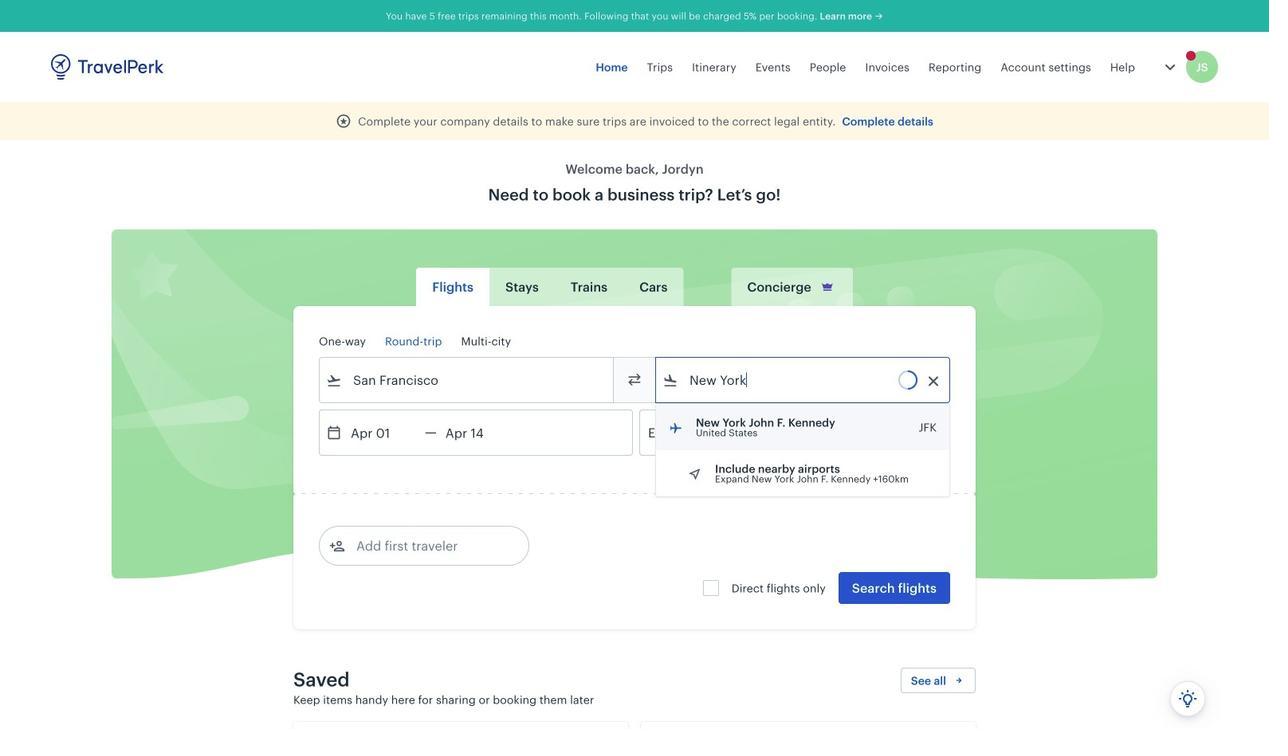 Task type: locate. For each thing, give the bounding box(es) containing it.
From search field
[[342, 368, 593, 393]]

Depart text field
[[342, 411, 425, 456]]



Task type: describe. For each thing, give the bounding box(es) containing it.
To search field
[[679, 368, 929, 393]]

Add first traveler search field
[[345, 534, 511, 559]]

Return text field
[[437, 411, 520, 456]]



